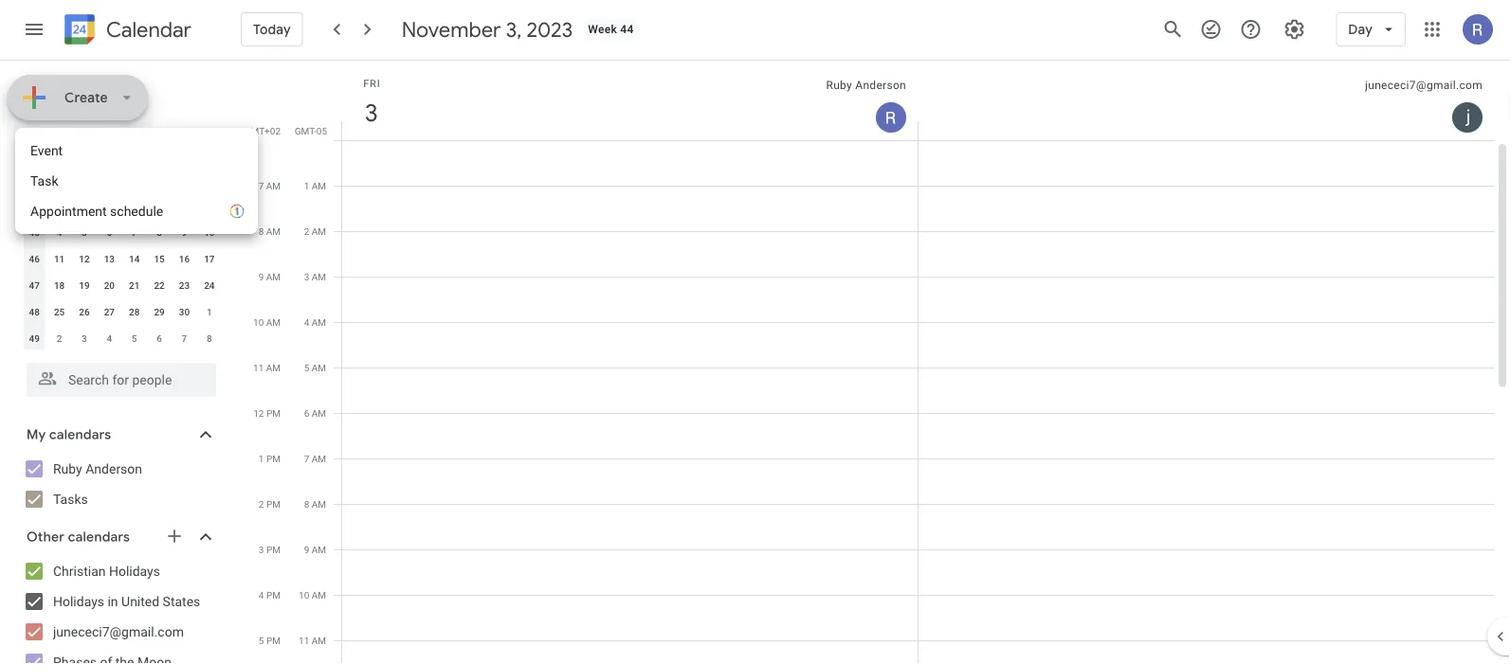 Task type: vqa. For each thing, say whether or not it's contained in the screenshot.
junececi7@gmail.com column header at the top right of the page
yes



Task type: locate. For each thing, give the bounding box(es) containing it.
1 vertical spatial 30
[[179, 306, 190, 318]]

2 left the december 3 element
[[57, 333, 62, 344]]

8 right 2 pm
[[304, 499, 309, 510]]

4 for 4 pm
[[259, 590, 264, 601]]

1 vertical spatial junececi7@gmail.com
[[53, 624, 184, 640]]

28
[[54, 200, 65, 211], [129, 306, 140, 318]]

30 right 29 element
[[179, 306, 190, 318]]

5 down the 4 am
[[304, 362, 309, 374]]

am down the 4 am
[[312, 362, 326, 374]]

pm up "4 pm"
[[266, 544, 281, 556]]

2 vertical spatial 11
[[299, 635, 309, 647]]

1 horizontal spatial ruby
[[826, 79, 853, 92]]

1
[[304, 180, 309, 192], [157, 200, 162, 211], [207, 306, 212, 318], [259, 453, 264, 465]]

0 vertical spatial calendars
[[49, 427, 111, 444]]

0 vertical spatial 6
[[107, 227, 112, 238]]

5 for december 5 element
[[132, 333, 137, 344]]

2 horizontal spatial 11
[[299, 635, 309, 647]]

7 am right 1 pm
[[304, 453, 326, 465]]

november up s
[[27, 142, 93, 159]]

1 cell from the left
[[342, 140, 919, 665]]

0 vertical spatial 11 am
[[253, 362, 281, 374]]

3 inside the december 3 element
[[82, 333, 87, 344]]

create
[[64, 89, 108, 106]]

1 horizontal spatial 11 am
[[299, 635, 326, 647]]

1 up 2 am
[[304, 180, 309, 192]]

am right the 5 pm on the left of page
[[312, 635, 326, 647]]

my calendars button
[[4, 420, 235, 450]]

1 horizontal spatial 7 am
[[304, 453, 326, 465]]

0 vertical spatial ruby
[[826, 79, 853, 92]]

0 vertical spatial 2
[[304, 226, 309, 237]]

0 vertical spatial 2023
[[527, 16, 573, 43]]

1 vertical spatial anderson
[[86, 461, 142, 477]]

4 down 3 pm
[[259, 590, 264, 601]]

am left 3 am
[[266, 271, 281, 283]]

1 horizontal spatial 30
[[179, 306, 190, 318]]

2 pm from the top
[[266, 453, 281, 465]]

today
[[253, 21, 291, 38]]

pm for 4 pm
[[266, 590, 281, 601]]

11 am right the 5 pm on the left of page
[[299, 635, 326, 647]]

1 horizontal spatial 6
[[157, 333, 162, 344]]

1 pm from the top
[[266, 408, 281, 419]]

friday, november 3 element
[[350, 91, 394, 135]]

calendars for my calendars
[[49, 427, 111, 444]]

10
[[204, 227, 215, 238], [253, 317, 264, 328], [299, 590, 309, 601]]

10 right "4 pm"
[[299, 590, 309, 601]]

2 up 3 am
[[304, 226, 309, 237]]

1 horizontal spatial 10 am
[[299, 590, 326, 601]]

3 for the december 3 element
[[82, 333, 87, 344]]

pm down 3 pm
[[266, 590, 281, 601]]

calendars up the christian holidays
[[68, 529, 130, 546]]

am
[[266, 180, 281, 192], [312, 180, 326, 192], [266, 226, 281, 237], [312, 226, 326, 237], [266, 271, 281, 283], [312, 271, 326, 283], [266, 317, 281, 328], [312, 317, 326, 328], [266, 362, 281, 374], [312, 362, 326, 374], [312, 408, 326, 419], [312, 453, 326, 465], [312, 499, 326, 510], [312, 544, 326, 556], [312, 590, 326, 601], [312, 635, 326, 647]]

0 vertical spatial 28
[[54, 200, 65, 211]]

december 5 element
[[123, 327, 146, 350]]

0 horizontal spatial 30
[[104, 200, 115, 211]]

1 vertical spatial 6
[[157, 333, 162, 344]]

1 horizontal spatial junececi7@gmail.com
[[1366, 79, 1483, 92]]

44
[[620, 23, 634, 36], [29, 200, 40, 211]]

junececi7@gmail.com column header
[[918, 61, 1495, 140]]

november 3, 2023
[[402, 16, 573, 43]]

pm
[[266, 408, 281, 419], [266, 453, 281, 465], [266, 499, 281, 510], [266, 544, 281, 556], [266, 590, 281, 601], [266, 635, 281, 647]]

holidays
[[109, 564, 160, 579], [53, 594, 104, 610]]

holidays down christian
[[53, 594, 104, 610]]

calendars right "my"
[[49, 427, 111, 444]]

10 am
[[253, 317, 281, 328], [299, 590, 326, 601]]

1 vertical spatial 29
[[154, 306, 165, 318]]

0 vertical spatial holidays
[[109, 564, 160, 579]]

2 vertical spatial 6
[[304, 408, 309, 419]]

1 horizontal spatial november
[[402, 16, 501, 43]]

5
[[82, 227, 87, 238], [132, 333, 137, 344], [304, 362, 309, 374], [259, 635, 264, 647]]

0 vertical spatial 9 am
[[259, 271, 281, 283]]

1 vertical spatial ruby anderson
[[53, 461, 142, 477]]

3 inside fri 3
[[364, 97, 377, 128]]

None search field
[[0, 356, 235, 397]]

2 horizontal spatial 9
[[304, 544, 309, 556]]

1 vertical spatial 28
[[129, 306, 140, 318]]

row group containing 44
[[22, 192, 222, 352]]

1 horizontal spatial 2
[[259, 499, 264, 510]]

1 vertical spatial 2
[[57, 333, 62, 344]]

1 vertical spatial 9 am
[[304, 544, 326, 556]]

20
[[104, 280, 115, 291]]

0 vertical spatial ruby anderson
[[826, 79, 907, 92]]

10 element
[[198, 221, 221, 244]]

junececi7@gmail.com down in
[[53, 624, 184, 640]]

11 am
[[253, 362, 281, 374], [299, 635, 326, 647]]

1 vertical spatial 12
[[253, 408, 264, 419]]

states
[[163, 594, 200, 610]]

7 am
[[259, 180, 281, 192], [304, 453, 326, 465]]

anderson inside the my calendars list
[[86, 461, 142, 477]]

anderson
[[856, 79, 907, 92], [86, 461, 142, 477]]

1 vertical spatial ruby
[[53, 461, 82, 477]]

column header
[[22, 166, 47, 192]]

44 right week at top left
[[620, 23, 634, 36]]

3 column header
[[341, 61, 919, 140]]

2023 up s row
[[97, 142, 128, 159]]

12 up 1 pm
[[253, 408, 264, 419]]

2 down 1 pm
[[259, 499, 264, 510]]

27
[[104, 306, 115, 318]]

8 am right 2 pm
[[304, 499, 326, 510]]

12
[[79, 253, 90, 265], [253, 408, 264, 419]]

3
[[364, 97, 377, 128], [304, 271, 309, 283], [82, 333, 87, 344], [259, 544, 264, 556]]

29 right 28 element
[[154, 306, 165, 318]]

calendar element
[[61, 10, 191, 52]]

am down 2 am
[[312, 271, 326, 283]]

2 am
[[304, 226, 326, 237]]

5 pm from the top
[[266, 590, 281, 601]]

14 element
[[123, 247, 146, 270]]

9 am
[[259, 271, 281, 283], [304, 544, 326, 556]]

2023
[[527, 16, 573, 43], [97, 142, 128, 159]]

2 for 2 am
[[304, 226, 309, 237]]

9
[[182, 227, 187, 238], [259, 271, 264, 283], [304, 544, 309, 556]]

october 31 element
[[123, 194, 146, 217]]

row containing 46
[[22, 246, 222, 272]]

0 vertical spatial 7 am
[[259, 180, 281, 192]]

3 up "4 pm"
[[259, 544, 264, 556]]

6 left december 7 "element"
[[157, 333, 162, 344]]

1 vertical spatial calendars
[[68, 529, 130, 546]]

5 down appointment schedule
[[82, 227, 87, 238]]

0 vertical spatial 44
[[620, 23, 634, 36]]

1 vertical spatial 7 am
[[304, 453, 326, 465]]

0 horizontal spatial 12
[[79, 253, 90, 265]]

6 for december 6 element
[[157, 333, 162, 344]]

10 right december 1 element
[[253, 317, 264, 328]]

1 right october 31 element
[[157, 200, 162, 211]]

6 for 6 am
[[304, 408, 309, 419]]

2 cell from the left
[[919, 140, 1495, 665]]

1 down 12 pm
[[259, 453, 264, 465]]

28 right "27" element
[[129, 306, 140, 318]]

5 down "4 pm"
[[259, 635, 264, 647]]

junececi7@gmail.com down day dropdown button
[[1366, 79, 1483, 92]]

26 element
[[73, 301, 96, 323]]

24 element
[[198, 274, 221, 297]]

1 horizontal spatial 8 am
[[304, 499, 326, 510]]

am left 1 am on the left
[[266, 180, 281, 192]]

9 am left 3 am
[[259, 271, 281, 283]]

gmt-
[[295, 125, 317, 137]]

0 horizontal spatial 11
[[54, 253, 65, 265]]

1 horizontal spatial anderson
[[856, 79, 907, 92]]

3 pm
[[259, 544, 281, 556]]

event
[[30, 143, 63, 158]]

calendars
[[49, 427, 111, 444], [68, 529, 130, 546]]

12 inside row group
[[79, 253, 90, 265]]

december 6 element
[[148, 327, 171, 350]]

0 vertical spatial 10
[[204, 227, 215, 238]]

november left the 3,
[[402, 16, 501, 43]]

day
[[1349, 21, 1373, 38]]

row containing 45
[[22, 219, 222, 246]]

pm for 2 pm
[[266, 499, 281, 510]]

am up 3 am
[[312, 226, 326, 237]]

2023 right the 3,
[[527, 16, 573, 43]]

november
[[402, 16, 501, 43], [27, 142, 93, 159]]

0 horizontal spatial 28
[[54, 200, 65, 211]]

29 element
[[148, 301, 171, 323]]

6
[[107, 227, 112, 238], [157, 333, 162, 344], [304, 408, 309, 419]]

28 for 28 element
[[129, 306, 140, 318]]

10 am left the 4 am
[[253, 317, 281, 328]]

1 right 30 element
[[207, 306, 212, 318]]

3 pm from the top
[[266, 499, 281, 510]]

4 right the december 3 element
[[107, 333, 112, 344]]

1 horizontal spatial 10
[[253, 317, 264, 328]]

11 element
[[48, 247, 71, 270]]

14
[[129, 253, 140, 265]]

9 left 10 element
[[182, 227, 187, 238]]

1 vertical spatial 11
[[253, 362, 264, 374]]

0 horizontal spatial ruby anderson
[[53, 461, 142, 477]]

16 element
[[173, 247, 196, 270]]

gmt-05
[[295, 125, 327, 137]]

0 vertical spatial november
[[402, 16, 501, 43]]

ruby anderson inside 3 column header
[[826, 79, 907, 92]]

29
[[79, 200, 90, 211], [154, 306, 165, 318]]

0 horizontal spatial junececi7@gmail.com
[[53, 624, 184, 640]]

2 horizontal spatial 6
[[304, 408, 309, 419]]

12 inside 3 grid
[[253, 408, 264, 419]]

2 pm
[[259, 499, 281, 510]]

8 up 15 element
[[157, 227, 162, 238]]

0 vertical spatial 10 am
[[253, 317, 281, 328]]

0 horizontal spatial november
[[27, 142, 93, 159]]

8 am left 2 am
[[259, 226, 281, 237]]

0 horizontal spatial 2
[[57, 333, 62, 344]]

christian holidays
[[53, 564, 160, 579]]

cell
[[342, 140, 919, 665], [919, 140, 1495, 665]]

9 inside row group
[[182, 227, 187, 238]]

calendars for other calendars
[[68, 529, 130, 546]]

0 vertical spatial anderson
[[856, 79, 907, 92]]

21
[[129, 280, 140, 291]]

5 pm
[[259, 635, 281, 647]]

am up 5 am
[[312, 317, 326, 328]]

5 left december 6 element
[[132, 333, 137, 344]]

15 element
[[148, 247, 171, 270]]

18
[[54, 280, 65, 291]]

main drawer image
[[23, 18, 46, 41]]

1 vertical spatial 44
[[29, 200, 40, 211]]

0 horizontal spatial ruby
[[53, 461, 82, 477]]

8
[[259, 226, 264, 237], [157, 227, 162, 238], [207, 333, 212, 344], [304, 499, 309, 510]]

december 1 element
[[198, 301, 221, 323]]

ruby anderson inside the my calendars list
[[53, 461, 142, 477]]

december 8 element
[[198, 327, 221, 350]]

appointment schedule
[[30, 203, 163, 219]]

s
[[56, 174, 62, 185]]

row
[[334, 140, 1495, 665], [22, 192, 222, 219], [22, 219, 222, 246], [22, 246, 222, 272], [22, 272, 222, 299], [22, 299, 222, 325], [22, 325, 222, 352]]

settings menu image
[[1283, 18, 1306, 41]]

3 for 3 pm
[[259, 544, 264, 556]]

1 vertical spatial 11 am
[[299, 635, 326, 647]]

tasks
[[53, 492, 88, 507]]

pm up 2 pm
[[266, 453, 281, 465]]

0 vertical spatial 9
[[182, 227, 187, 238]]

ruby
[[826, 79, 853, 92], [53, 461, 82, 477]]

1 vertical spatial holidays
[[53, 594, 104, 610]]

11 up 12 pm
[[253, 362, 264, 374]]

0 horizontal spatial holidays
[[53, 594, 104, 610]]

0 horizontal spatial 9
[[182, 227, 187, 238]]

1 horizontal spatial 29
[[154, 306, 165, 318]]

3 down 2 am
[[304, 271, 309, 283]]

1 vertical spatial 10
[[253, 317, 264, 328]]

ruby inside 3 column header
[[826, 79, 853, 92]]

1 horizontal spatial holidays
[[109, 564, 160, 579]]

calendar
[[106, 17, 191, 43]]

holidays up united
[[109, 564, 160, 579]]

28 left october 29 element
[[54, 200, 65, 211]]

3 left december 4 element
[[82, 333, 87, 344]]

0 horizontal spatial 10 am
[[253, 317, 281, 328]]

30
[[104, 200, 115, 211], [179, 306, 190, 318]]

29 right october 28 element
[[79, 200, 90, 211]]

pm for 5 pm
[[266, 635, 281, 647]]

5 am
[[304, 362, 326, 374]]

christian
[[53, 564, 106, 579]]

9 right 24 "element" at the top of page
[[259, 271, 264, 283]]

0 vertical spatial 29
[[79, 200, 90, 211]]

0 vertical spatial 12
[[79, 253, 90, 265]]

1 vertical spatial 2023
[[97, 142, 128, 159]]

11 right 46
[[54, 253, 65, 265]]

1 horizontal spatial 28
[[129, 306, 140, 318]]

6 right 12 pm
[[304, 408, 309, 419]]

12 right '11' element
[[79, 253, 90, 265]]

6 inside 3 grid
[[304, 408, 309, 419]]

2 horizontal spatial 2
[[304, 226, 309, 237]]

7 right december 6 element
[[182, 333, 187, 344]]

junececi7@gmail.com inside column header
[[1366, 79, 1483, 92]]

pm left 6 am
[[266, 408, 281, 419]]

6 pm from the top
[[266, 635, 281, 647]]

gmt+02
[[244, 125, 281, 137]]

7 left 1 am on the left
[[259, 180, 264, 192]]

other calendars
[[27, 529, 130, 546]]

10 am right "4 pm"
[[299, 590, 326, 601]]

0 vertical spatial junececi7@gmail.com
[[1366, 79, 1483, 92]]

schedule
[[110, 203, 163, 219]]

2 vertical spatial 9
[[304, 544, 309, 556]]

7 am left 1 am on the left
[[259, 180, 281, 192]]

appointment
[[30, 203, 107, 219]]

junececi7@gmail.com
[[1366, 79, 1483, 92], [53, 624, 184, 640]]

4 down appointment
[[57, 227, 62, 238]]

0 horizontal spatial 7 am
[[259, 180, 281, 192]]

22 element
[[148, 274, 171, 297]]

9 am right 3 pm
[[304, 544, 326, 556]]

11 inside row group
[[54, 253, 65, 265]]

6 down appointment schedule
[[107, 227, 112, 238]]

1 vertical spatial 9
[[259, 271, 264, 283]]

pm down 1 pm
[[266, 499, 281, 510]]

today button
[[241, 7, 303, 52]]

4 pm
[[259, 590, 281, 601]]

0 vertical spatial 30
[[104, 200, 115, 211]]

12 for 12 pm
[[253, 408, 264, 419]]

23 element
[[173, 274, 196, 297]]

3 am
[[304, 271, 326, 283]]

9 right 3 pm
[[304, 544, 309, 556]]

fri 3
[[363, 77, 381, 128]]

1 vertical spatial 10 am
[[299, 590, 326, 601]]

12 element
[[73, 247, 96, 270]]

0 horizontal spatial anderson
[[86, 461, 142, 477]]

2
[[304, 226, 309, 237], [57, 333, 62, 344], [259, 499, 264, 510]]

11 am up 12 pm
[[253, 362, 281, 374]]

4 up 5 am
[[304, 317, 309, 328]]

11
[[54, 253, 65, 265], [253, 362, 264, 374], [299, 635, 309, 647]]

8 am
[[259, 226, 281, 237], [304, 499, 326, 510]]

0 vertical spatial 11
[[54, 253, 65, 265]]

1 horizontal spatial 12
[[253, 408, 264, 419]]

1 pm
[[259, 453, 281, 465]]

3 down fri
[[364, 97, 377, 128]]

0 vertical spatial 8 am
[[259, 226, 281, 237]]

0 horizontal spatial 11 am
[[253, 362, 281, 374]]

2 horizontal spatial 10
[[299, 590, 309, 601]]

10 up 17
[[204, 227, 215, 238]]

7
[[259, 180, 264, 192], [132, 227, 137, 238], [182, 333, 187, 344], [304, 453, 309, 465]]

0 horizontal spatial 10
[[204, 227, 215, 238]]

1 horizontal spatial ruby anderson
[[826, 79, 907, 92]]

row containing 44
[[22, 192, 222, 219]]

4
[[57, 227, 62, 238], [304, 317, 309, 328], [107, 333, 112, 344], [259, 590, 264, 601]]

2 vertical spatial 2
[[259, 499, 264, 510]]

11 right the 5 pm on the left of page
[[299, 635, 309, 647]]

4 pm from the top
[[266, 544, 281, 556]]

october 29 element
[[73, 194, 96, 217]]

november for november 3, 2023
[[402, 16, 501, 43]]

december 3 element
[[73, 327, 96, 350]]

my calendars list
[[4, 454, 235, 515]]

1 vertical spatial november
[[27, 142, 93, 159]]

44 left october 28 element
[[29, 200, 40, 211]]

row group
[[22, 192, 222, 352]]

pm down "4 pm"
[[266, 635, 281, 647]]

2 inside december 2 element
[[57, 333, 62, 344]]

0 horizontal spatial 44
[[29, 200, 40, 211]]

16
[[179, 253, 190, 265]]

1 for 1 am
[[304, 180, 309, 192]]

Search for people text field
[[38, 363, 205, 397]]

29 for october 29 element
[[79, 200, 90, 211]]

0 horizontal spatial 29
[[79, 200, 90, 211]]

30 right october 29 element
[[104, 200, 115, 211]]



Task type: describe. For each thing, give the bounding box(es) containing it.
22
[[154, 280, 165, 291]]

4 for 4 am
[[304, 317, 309, 328]]

am left 2 am
[[266, 226, 281, 237]]

2 vertical spatial 10
[[299, 590, 309, 601]]

48
[[29, 306, 40, 318]]

1 horizontal spatial 9 am
[[304, 544, 326, 556]]

17 element
[[198, 247, 221, 270]]

create button
[[8, 75, 148, 120]]

46
[[29, 253, 40, 265]]

1 horizontal spatial 2023
[[527, 16, 573, 43]]

junececi7@gmail.com inside other calendars list
[[53, 624, 184, 640]]

25 element
[[48, 301, 71, 323]]

30 for 30 element
[[179, 306, 190, 318]]

12 for 12
[[79, 253, 90, 265]]

am left the 4 am
[[266, 317, 281, 328]]

pm for 12 pm
[[266, 408, 281, 419]]

3 grid
[[243, 61, 1511, 665]]

november 2023
[[27, 142, 128, 159]]

am down 6 am
[[312, 453, 326, 465]]

row group inside november 2023 grid
[[22, 192, 222, 352]]

5 for 5 am
[[304, 362, 309, 374]]

holidays in united states
[[53, 594, 200, 610]]

calendar heading
[[102, 17, 191, 43]]

1 vertical spatial 8 am
[[304, 499, 326, 510]]

7 right 1 pm
[[304, 453, 309, 465]]

other calendars button
[[4, 522, 235, 553]]

0 horizontal spatial 6
[[107, 227, 112, 238]]

27 element
[[98, 301, 121, 323]]

23
[[179, 280, 190, 291]]

my calendars
[[27, 427, 111, 444]]

other
[[27, 529, 65, 546]]

am left 5 am
[[266, 362, 281, 374]]

10 inside row
[[204, 227, 215, 238]]

15
[[154, 253, 165, 265]]

december 2 element
[[48, 327, 71, 350]]

row containing 48
[[22, 299, 222, 325]]

28 for october 28 element
[[54, 200, 65, 211]]

19 element
[[73, 274, 96, 297]]

4 for december 4 element
[[107, 333, 112, 344]]

05
[[316, 125, 327, 137]]

17
[[204, 253, 215, 265]]

13
[[104, 253, 115, 265]]

week 44
[[588, 23, 634, 36]]

my
[[27, 427, 46, 444]]

21 element
[[123, 274, 146, 297]]

7 down the schedule
[[132, 227, 137, 238]]

4 am
[[304, 317, 326, 328]]

0 horizontal spatial 9 am
[[259, 271, 281, 283]]

pm for 3 pm
[[266, 544, 281, 556]]

18 element
[[48, 274, 71, 297]]

november 2023 grid
[[18, 166, 222, 352]]

s row
[[22, 166, 222, 192]]

26
[[79, 306, 90, 318]]

am down 5 am
[[312, 408, 326, 419]]

december 4 element
[[98, 327, 121, 350]]

25
[[54, 306, 65, 318]]

8 right december 7 "element"
[[207, 333, 212, 344]]

am right 3 pm
[[312, 544, 326, 556]]

0 horizontal spatial 2023
[[97, 142, 128, 159]]

6 am
[[304, 408, 326, 419]]

am right 2 pm
[[312, 499, 326, 510]]

3,
[[506, 16, 522, 43]]

1 horizontal spatial 9
[[259, 271, 264, 283]]

add other calendars image
[[165, 527, 184, 546]]

in
[[108, 594, 118, 610]]

29 for 29 element
[[154, 306, 165, 318]]

am up 2 am
[[312, 180, 326, 192]]

row containing 49
[[22, 325, 222, 352]]

december 7 element
[[173, 327, 196, 350]]

november for november 2023
[[27, 142, 93, 159]]

1 for december 1 element
[[207, 306, 212, 318]]

1 horizontal spatial 11
[[253, 362, 264, 374]]

united
[[121, 594, 159, 610]]

30 element
[[173, 301, 196, 323]]

30 for october 30 element
[[104, 200, 115, 211]]

44 inside row group
[[29, 200, 40, 211]]

fri
[[363, 77, 381, 89]]

task
[[30, 173, 58, 189]]

row inside 3 grid
[[334, 140, 1495, 665]]

20 element
[[98, 274, 121, 297]]

13 element
[[98, 247, 121, 270]]

0 horizontal spatial 8 am
[[259, 226, 281, 237]]

31
[[129, 200, 140, 211]]

pm for 1 pm
[[266, 453, 281, 465]]

45
[[29, 227, 40, 238]]

october 30 element
[[98, 194, 121, 217]]

49
[[29, 333, 40, 344]]

2 for 2 pm
[[259, 499, 264, 510]]

24
[[204, 280, 215, 291]]

2 for 2
[[57, 333, 62, 344]]

7 inside "element"
[[182, 333, 187, 344]]

28 element
[[123, 301, 146, 323]]

day button
[[1336, 7, 1406, 52]]

12 pm
[[253, 408, 281, 419]]

ruby inside the my calendars list
[[53, 461, 82, 477]]

october 28 element
[[48, 194, 71, 217]]

8 right 10 element
[[259, 226, 264, 237]]

5 for 5 pm
[[259, 635, 264, 647]]

am right "4 pm"
[[312, 590, 326, 601]]

1 horizontal spatial 44
[[620, 23, 634, 36]]

47
[[29, 280, 40, 291]]

week
[[588, 23, 617, 36]]

1 for 1 pm
[[259, 453, 264, 465]]

column header inside november 2023 grid
[[22, 166, 47, 192]]

row containing 47
[[22, 272, 222, 299]]

1 am
[[304, 180, 326, 192]]

3 for 3 am
[[304, 271, 309, 283]]

anderson inside 3 column header
[[856, 79, 907, 92]]

19
[[79, 280, 90, 291]]

other calendars list
[[4, 557, 235, 665]]



